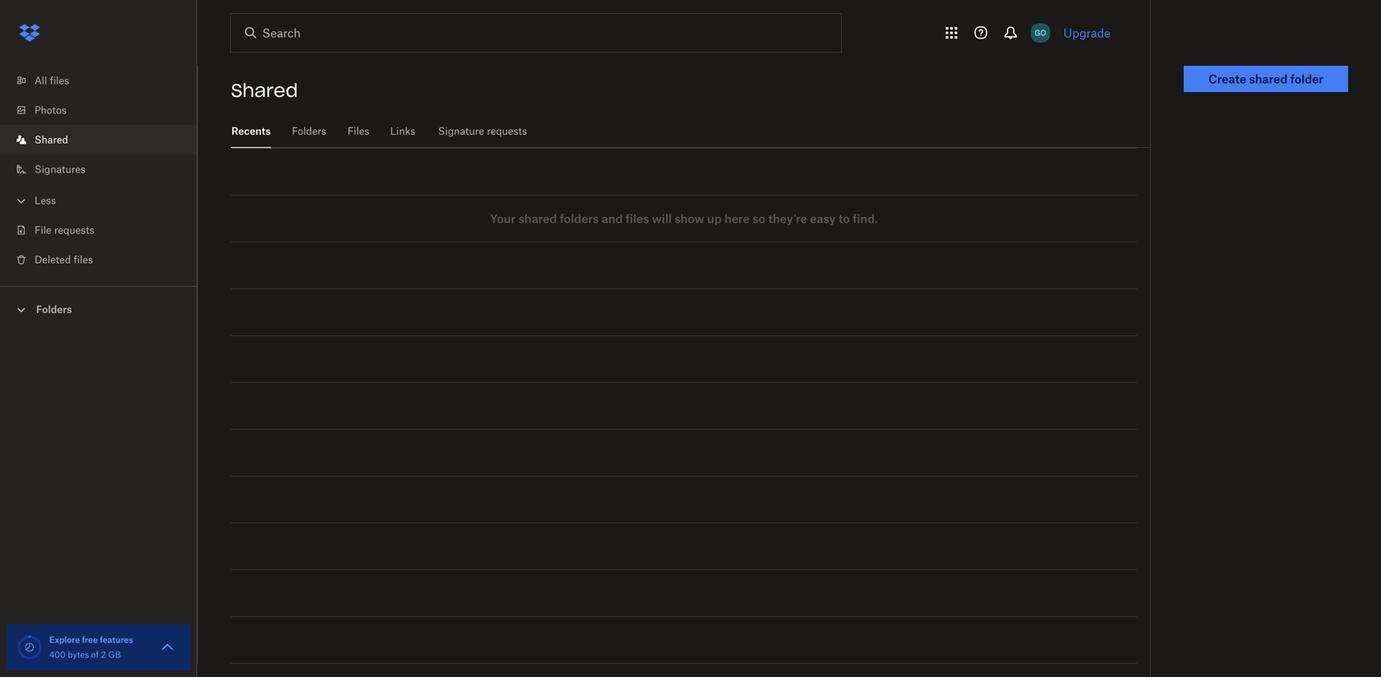 Task type: vqa. For each thing, say whether or not it's contained in the screenshot.
desktop
no



Task type: describe. For each thing, give the bounding box(es) containing it.
signature requests link
[[436, 115, 530, 146]]

photos
[[35, 104, 67, 116]]

files for deleted files
[[74, 254, 93, 266]]

deleted files
[[35, 254, 93, 266]]

dropbox image
[[13, 16, 46, 49]]

features
[[100, 635, 133, 646]]

to
[[839, 212, 850, 226]]

your
[[490, 212, 516, 226]]

explore
[[49, 635, 80, 646]]

all files
[[35, 74, 69, 87]]

requests for file requests
[[54, 224, 94, 236]]

create shared folder button
[[1184, 66, 1349, 92]]

will
[[652, 212, 672, 226]]

folder
[[1291, 72, 1324, 86]]

your shared folders and files will show up here so they're easy to find.
[[490, 212, 878, 226]]

links
[[390, 125, 416, 137]]

files
[[348, 125, 370, 137]]

2
[[101, 650, 106, 660]]

shared for your
[[519, 212, 557, 226]]

find.
[[853, 212, 878, 226]]

1 horizontal spatial shared
[[231, 79, 298, 102]]

all
[[35, 74, 47, 87]]

go
[[1035, 28, 1047, 38]]

signature requests
[[438, 125, 527, 137]]

so
[[753, 212, 766, 226]]

less image
[[13, 193, 30, 209]]

create shared folder
[[1209, 72, 1324, 86]]

up
[[708, 212, 722, 226]]

and
[[602, 212, 623, 226]]

signatures link
[[13, 155, 197, 184]]

folders
[[560, 212, 599, 226]]

tab list containing recents
[[231, 115, 1151, 148]]

folders button
[[0, 297, 197, 321]]

deleted files link
[[13, 245, 197, 275]]

recents link
[[231, 115, 271, 146]]

Search in folder "Dropbox" text field
[[262, 24, 808, 42]]

file requests link
[[13, 216, 197, 245]]

folders inside "button"
[[36, 304, 72, 316]]

list containing all files
[[0, 56, 197, 286]]

quota usage element
[[16, 635, 43, 661]]

explore free features 400 bytes of 2 gb
[[49, 635, 133, 660]]

gb
[[108, 650, 121, 660]]

files link
[[347, 115, 370, 146]]

here
[[725, 212, 750, 226]]



Task type: locate. For each thing, give the bounding box(es) containing it.
folders
[[292, 125, 326, 137], [36, 304, 72, 316]]

show
[[675, 212, 705, 226]]

2 horizontal spatial files
[[626, 212, 650, 226]]

1 vertical spatial shared
[[35, 134, 68, 146]]

files
[[50, 74, 69, 87], [626, 212, 650, 226], [74, 254, 93, 266]]

free
[[82, 635, 98, 646]]

files left will
[[626, 212, 650, 226]]

1 horizontal spatial files
[[74, 254, 93, 266]]

upgrade
[[1064, 26, 1111, 40]]

files right the all
[[50, 74, 69, 87]]

1 vertical spatial folders
[[36, 304, 72, 316]]

shared
[[231, 79, 298, 102], [35, 134, 68, 146]]

shared inside "button"
[[1250, 72, 1288, 86]]

0 vertical spatial files
[[50, 74, 69, 87]]

0 vertical spatial shared
[[1250, 72, 1288, 86]]

shared link
[[13, 125, 197, 155]]

deleted
[[35, 254, 71, 266]]

requests right the signature
[[487, 125, 527, 137]]

easy
[[810, 212, 836, 226]]

tab list
[[231, 115, 1151, 148]]

2 vertical spatial files
[[74, 254, 93, 266]]

shared left folder
[[1250, 72, 1288, 86]]

1 vertical spatial requests
[[54, 224, 94, 236]]

files for all files
[[50, 74, 69, 87]]

1 vertical spatial shared
[[519, 212, 557, 226]]

requests
[[487, 125, 527, 137], [54, 224, 94, 236]]

0 horizontal spatial shared
[[519, 212, 557, 226]]

0 horizontal spatial requests
[[54, 224, 94, 236]]

folders down the deleted
[[36, 304, 72, 316]]

signature
[[438, 125, 484, 137]]

shared down photos
[[35, 134, 68, 146]]

bytes
[[68, 650, 89, 660]]

file requests
[[35, 224, 94, 236]]

upgrade link
[[1064, 26, 1111, 40]]

of
[[91, 650, 99, 660]]

requests for signature requests
[[487, 125, 527, 137]]

400
[[49, 650, 66, 660]]

go button
[[1028, 20, 1054, 46]]

recents
[[232, 125, 271, 137]]

0 horizontal spatial files
[[50, 74, 69, 87]]

requests right file
[[54, 224, 94, 236]]

signatures
[[35, 163, 86, 176]]

shared right your
[[519, 212, 557, 226]]

1 horizontal spatial shared
[[1250, 72, 1288, 86]]

0 horizontal spatial folders
[[36, 304, 72, 316]]

less
[[35, 195, 56, 207]]

file
[[35, 224, 52, 236]]

folders left files
[[292, 125, 326, 137]]

0 vertical spatial requests
[[487, 125, 527, 137]]

shared for create
[[1250, 72, 1288, 86]]

create
[[1209, 72, 1247, 86]]

links link
[[390, 115, 416, 146]]

0 horizontal spatial shared
[[35, 134, 68, 146]]

shared
[[1250, 72, 1288, 86], [519, 212, 557, 226]]

all files link
[[13, 66, 197, 95]]

photos link
[[13, 95, 197, 125]]

files right the deleted
[[74, 254, 93, 266]]

shared inside list item
[[35, 134, 68, 146]]

1 horizontal spatial requests
[[487, 125, 527, 137]]

0 vertical spatial folders
[[292, 125, 326, 137]]

list
[[0, 56, 197, 286]]

0 vertical spatial shared
[[231, 79, 298, 102]]

shared list item
[[0, 125, 197, 155]]

1 vertical spatial files
[[626, 212, 650, 226]]

1 horizontal spatial folders
[[292, 125, 326, 137]]

they're
[[769, 212, 808, 226]]

folders link
[[291, 115, 327, 146]]

shared up the recents link
[[231, 79, 298, 102]]



